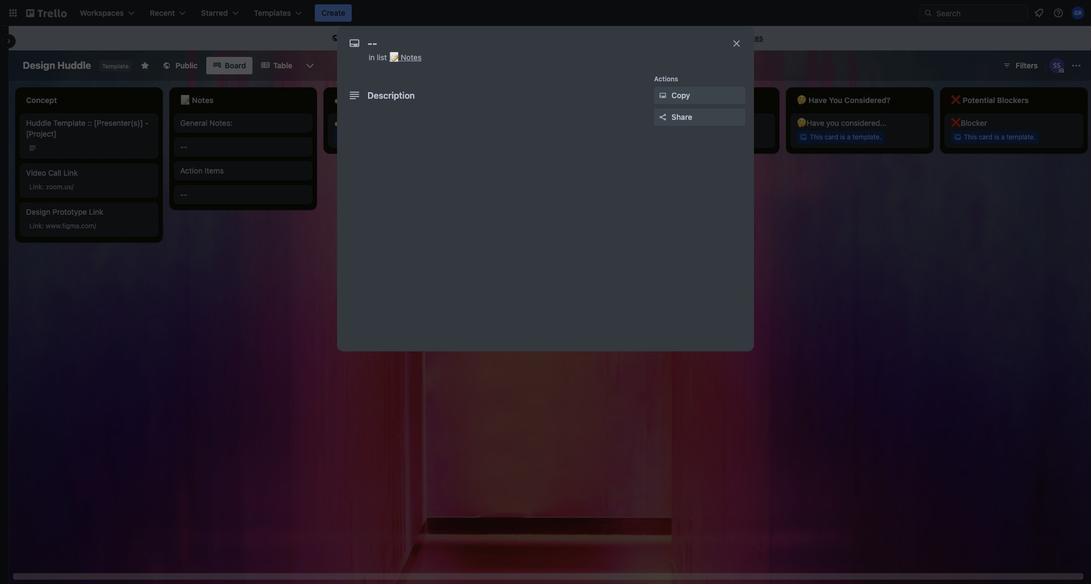Task type: vqa. For each thing, say whether or not it's contained in the screenshot.
forward image
no



Task type: locate. For each thing, give the bounding box(es) containing it.
greg robinson (gregrobinson96) image
[[1072, 7, 1085, 20]]

this card is a template.
[[810, 133, 881, 141], [964, 133, 1036, 141]]

customize views image
[[304, 60, 315, 71]]

0 horizontal spatial card
[[825, 133, 838, 141]]

0 horizontal spatial template.
[[853, 133, 881, 141]]

notes:
[[210, 118, 232, 128]]

0 notifications image
[[1033, 7, 1046, 20]]

-
[[145, 118, 149, 128], [180, 142, 184, 151], [184, 142, 187, 151], [180, 190, 184, 199], [184, 190, 187, 199]]

list
[[377, 53, 387, 62]]

internet
[[493, 33, 521, 42]]

a left public
[[368, 33, 372, 42]]

❌blocker
[[951, 118, 987, 128]]

prototype
[[52, 207, 87, 217]]

0 horizontal spatial this card is a template.
[[810, 133, 881, 141]]

create button
[[315, 4, 352, 22]]

1 vertical spatial --
[[180, 190, 187, 199]]

a for 🤔have you considered...
[[847, 133, 851, 141]]

general notes:
[[180, 118, 232, 128]]

a down ❌blocker link on the right of the page
[[1001, 133, 1005, 141]]

video
[[26, 168, 46, 178]]

template left ::
[[53, 118, 85, 128]]

1 horizontal spatial this card is a template.
[[964, 133, 1036, 141]]

template
[[102, 62, 129, 69], [53, 118, 85, 128]]

🤔have you considered... link
[[797, 118, 923, 129]]

this card is a template. for ❌blocker
[[964, 133, 1036, 141]]

0 vertical spatial --
[[180, 142, 187, 151]]

0 vertical spatial -- link
[[180, 142, 306, 153]]

0 horizontal spatial is
[[360, 33, 366, 42]]

design
[[23, 60, 55, 71], [26, 207, 50, 217]]

: left www.figma.com/
[[42, 222, 44, 230]]

1 card from the left
[[825, 133, 838, 141]]

👍positive
[[334, 118, 372, 128]]

template
[[397, 33, 428, 42]]

0 vertical spatial design
[[23, 60, 55, 71]]

about...?]
[[709, 118, 743, 128]]

www.figma.com/
[[46, 222, 96, 230]]

1 horizontal spatial huddle
[[57, 60, 91, 71]]

link down video
[[29, 183, 42, 191]]

: inside design prototype link link : www.figma.com/
[[42, 222, 44, 230]]

is down 🤔have you considered...
[[840, 133, 845, 141]]

0 horizontal spatial a
[[368, 33, 372, 42]]

1 horizontal spatial template.
[[1007, 133, 1036, 141]]

this down ❌blocker
[[964, 133, 977, 141]]

this card is a template. down ❌blocker link on the right of the page
[[964, 133, 1036, 141]]

card
[[825, 133, 838, 141], [979, 133, 993, 141]]

this
[[343, 33, 358, 42], [810, 133, 823, 141], [964, 133, 977, 141]]

1 vertical spatial :
[[42, 222, 44, 230]]

2 card from the left
[[979, 133, 993, 141]]

design inside design prototype link link : www.figma.com/
[[26, 207, 50, 217]]

link right prototype
[[89, 207, 103, 217]]

1 horizontal spatial this
[[810, 133, 823, 141]]

huddle inside huddle template :: [presenter(s)] - [project]
[[26, 118, 51, 128]]

-- for first -- link from the bottom
[[180, 190, 187, 199]]

-- up action
[[180, 142, 187, 151]]

None text field
[[362, 34, 720, 53]]

2 horizontal spatial is
[[994, 133, 999, 141]]

design inside the board name text field
[[23, 60, 55, 71]]

2 this card is a template. from the left
[[964, 133, 1036, 141]]

the
[[480, 33, 491, 42]]

general
[[180, 118, 207, 128]]

link right call
[[63, 168, 78, 178]]

1 : from the top
[[42, 183, 44, 191]]

zoom.us/
[[46, 183, 74, 191]]

template inside huddle template :: [presenter(s)] - [project]
[[53, 118, 85, 128]]

copy link
[[654, 87, 745, 104]]

1 this card is a template. from the left
[[810, 133, 881, 141]]

Search field
[[933, 5, 1028, 21]]

1 horizontal spatial template
[[102, 62, 129, 69]]

--
[[180, 142, 187, 151], [180, 190, 187, 199]]

this right sm icon
[[343, 33, 358, 42]]

-- link down action items link
[[180, 189, 306, 200]]

-- link up action items link
[[180, 142, 306, 153]]

copy
[[672, 91, 690, 100]]

this for ❌blocker
[[964, 133, 977, 141]]

table
[[273, 61, 292, 70]]

design prototype link link
[[26, 207, 152, 218]]

-- link
[[180, 142, 306, 153], [180, 189, 306, 200]]

filters button
[[999, 57, 1041, 74]]

a down 🤔have you considered...
[[847, 133, 851, 141]]

1 vertical spatial design
[[26, 207, 50, 217]]

more
[[707, 33, 725, 42]]

:
[[42, 183, 44, 191], [42, 222, 44, 230]]

template left the star or unstar board image
[[102, 62, 129, 69]]

card down you
[[825, 133, 838, 141]]

🤔have you considered...
[[797, 118, 887, 128]]

public button
[[156, 57, 204, 74]]

[project]
[[26, 129, 57, 138]]

sm image
[[657, 90, 668, 101]]

2 horizontal spatial a
[[1001, 133, 1005, 141]]

1 -- from the top
[[180, 142, 187, 151]]

[what
[[686, 118, 707, 128]]

-- for second -- link from the bottom
[[180, 142, 187, 151]]

board
[[225, 61, 246, 70]]

public
[[374, 33, 395, 42]]

template. for ❌blocker
[[1007, 133, 1036, 141]]

design prototype link link : www.figma.com/
[[26, 207, 103, 230]]

1 horizontal spatial card
[[979, 133, 993, 141]]

explore
[[678, 33, 705, 42]]

on
[[469, 33, 478, 42]]

👍positive [i really liked...] link
[[334, 118, 460, 129]]

: inside 'video call link link : zoom.us/'
[[42, 183, 44, 191]]

this down 🤔have
[[810, 133, 823, 141]]

link
[[63, 168, 78, 178], [29, 183, 42, 191], [89, 207, 103, 217], [29, 222, 42, 230]]

1 template. from the left
[[853, 133, 881, 141]]

2 horizontal spatial this
[[964, 133, 977, 141]]

huddle template :: [presenter(s)] - [project] link
[[26, 118, 152, 140]]

template. down ❌blocker link on the right of the page
[[1007, 133, 1036, 141]]

is down ❌blocker link on the right of the page
[[994, 133, 999, 141]]

is
[[360, 33, 366, 42], [840, 133, 845, 141], [994, 133, 999, 141]]

1 vertical spatial template
[[53, 118, 85, 128]]

template.
[[853, 133, 881, 141], [1007, 133, 1036, 141]]

star or unstar board image
[[141, 61, 149, 70]]

share
[[672, 112, 692, 122]]

🙋question [what about...?]
[[643, 118, 743, 128]]

is for ❌blocker
[[994, 133, 999, 141]]

a
[[368, 33, 372, 42], [847, 133, 851, 141], [1001, 133, 1005, 141]]

primary element
[[0, 0, 1091, 26]]

1 horizontal spatial a
[[847, 133, 851, 141]]

card down ❌blocker
[[979, 133, 993, 141]]

1 vertical spatial huddle
[[26, 118, 51, 128]]

huddle
[[57, 60, 91, 71], [26, 118, 51, 128]]

video call link link : zoom.us/
[[26, 168, 78, 191]]

template. down considered...
[[853, 133, 881, 141]]

0 horizontal spatial template
[[53, 118, 85, 128]]

notes
[[401, 53, 422, 62]]

🤔have
[[797, 118, 824, 128]]

card for ❌blocker
[[979, 133, 993, 141]]

1 horizontal spatial is
[[840, 133, 845, 141]]

-- down action
[[180, 190, 187, 199]]

this is a public template for anyone on the internet to copy.
[[343, 33, 550, 42]]

0 horizontal spatial huddle
[[26, 118, 51, 128]]

stu smith (stusmith18) image
[[1049, 58, 1065, 73]]

: down video
[[42, 183, 44, 191]]

copy.
[[532, 33, 550, 42]]

2 template. from the left
[[1007, 133, 1036, 141]]

- inside huddle template :: [presenter(s)] - [project]
[[145, 118, 149, 128]]

description
[[368, 91, 415, 100]]

this card is a template. down 🤔have you considered...
[[810, 133, 881, 141]]

action items
[[180, 166, 224, 175]]

🙋question
[[643, 118, 684, 128]]

2 : from the top
[[42, 222, 44, 230]]

2 -- from the top
[[180, 190, 187, 199]]

1 vertical spatial -- link
[[180, 189, 306, 200]]

general notes: link
[[180, 118, 306, 129]]

huddle inside the board name text field
[[57, 60, 91, 71]]

is left public
[[360, 33, 366, 42]]

0 vertical spatial huddle
[[57, 60, 91, 71]]

0 vertical spatial :
[[42, 183, 44, 191]]

public
[[175, 61, 198, 70]]

: for design
[[42, 222, 44, 230]]



Task type: describe. For each thing, give the bounding box(es) containing it.
is for 🤔have you considered...
[[840, 133, 845, 141]]

🙋question [what about...?] link
[[643, 118, 769, 129]]

explore more templates
[[678, 33, 763, 42]]

templates
[[727, 33, 763, 42]]

to
[[523, 33, 530, 42]]

board link
[[206, 57, 253, 74]]

show menu image
[[1071, 60, 1082, 71]]

video call link link
[[26, 168, 152, 179]]

filters
[[1016, 61, 1038, 70]]

a for ❌blocker
[[1001, 133, 1005, 141]]

0 horizontal spatial this
[[343, 33, 358, 42]]

items
[[205, 166, 224, 175]]

this card is a template. for 🤔have you considered...
[[810, 133, 881, 141]]

call
[[48, 168, 61, 178]]

in list 📝 notes
[[369, 53, 422, 62]]

open information menu image
[[1053, 8, 1064, 18]]

share button
[[654, 109, 745, 126]]

really
[[380, 118, 399, 128]]

search image
[[924, 9, 933, 17]]

anyone
[[442, 33, 467, 42]]

explore more templates link
[[672, 29, 770, 47]]

design for design huddle
[[23, 60, 55, 71]]

📝
[[389, 53, 399, 62]]

Board name text field
[[17, 57, 97, 74]]

1 -- link from the top
[[180, 142, 306, 153]]

you
[[826, 118, 839, 128]]

: for video
[[42, 183, 44, 191]]

table link
[[255, 57, 299, 74]]

card for 🤔have you considered...
[[825, 133, 838, 141]]

create
[[321, 8, 345, 17]]

[presenter(s)]
[[94, 118, 143, 128]]

design huddle
[[23, 60, 91, 71]]

2 -- link from the top
[[180, 189, 306, 200]]

0 vertical spatial template
[[102, 62, 129, 69]]

sm image
[[330, 33, 341, 44]]

[i
[[374, 118, 378, 128]]

📝 notes link
[[389, 53, 422, 62]]

template. for 🤔have you considered...
[[853, 133, 881, 141]]

design for design prototype link link : www.figma.com/
[[26, 207, 50, 217]]

::
[[88, 118, 92, 128]]

in
[[369, 53, 375, 62]]

❌blocker link
[[951, 118, 1077, 129]]

action items link
[[180, 166, 306, 176]]

liked...]
[[401, 118, 427, 128]]

for
[[430, 33, 440, 42]]

👍positive [i really liked...]
[[334, 118, 427, 128]]

actions
[[654, 75, 678, 83]]

action
[[180, 166, 203, 175]]

considered...
[[841, 118, 887, 128]]

huddle template :: [presenter(s)] - [project]
[[26, 118, 149, 138]]

this for 🤔have you considered...
[[810, 133, 823, 141]]

link left www.figma.com/
[[29, 222, 42, 230]]



